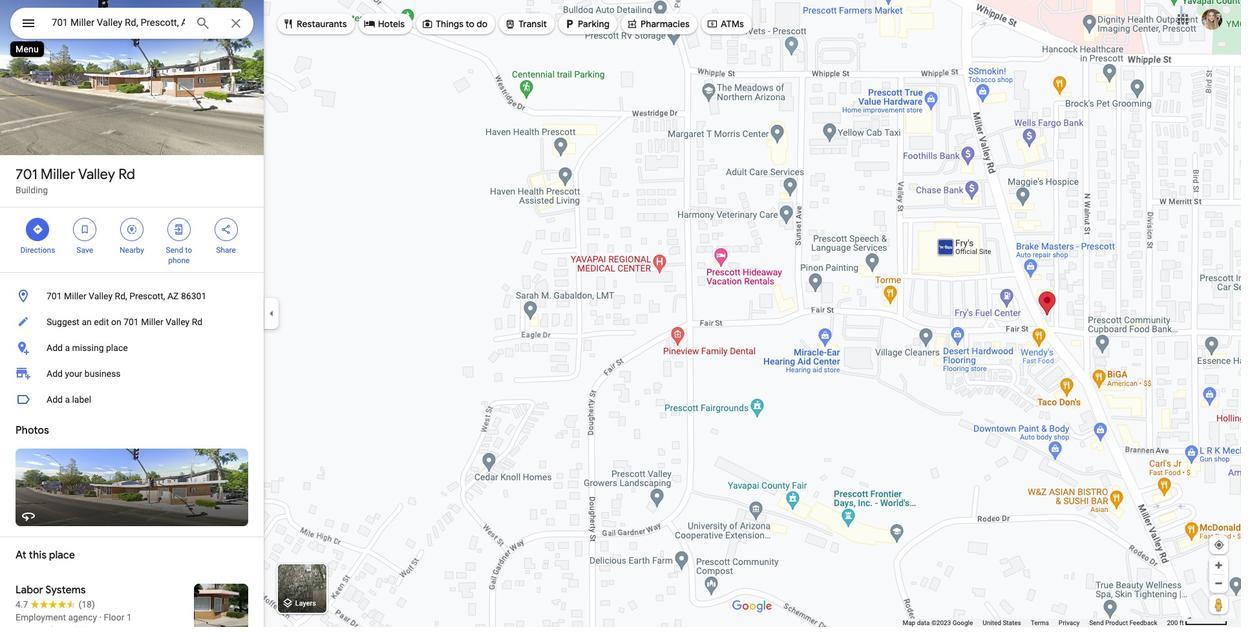 Task type: describe. For each thing, give the bounding box(es) containing it.
a for label
[[65, 395, 70, 405]]

do
[[477, 18, 488, 30]]

show your location image
[[1214, 539, 1226, 551]]

data
[[917, 620, 930, 627]]

restaurants
[[297, 18, 347, 30]]

at
[[16, 549, 26, 562]]

your
[[65, 369, 82, 379]]

map data ©2023 google
[[903, 620, 974, 627]]

 restaurants
[[283, 17, 347, 31]]

privacy
[[1059, 620, 1080, 627]]

zoom out image
[[1215, 579, 1224, 589]]

layers
[[295, 600, 316, 608]]

701 miller valley rd building
[[16, 166, 135, 195]]

add for add your business
[[47, 369, 63, 379]]

701 Miller Valley Rd, Prescott, AZ 86301 field
[[10, 8, 254, 39]]

701 inside suggest an edit on 701 miller valley rd button
[[124, 317, 139, 327]]

add your business link
[[0, 361, 264, 387]]

floor
[[104, 612, 124, 623]]

this
[[29, 549, 47, 562]]

google
[[953, 620, 974, 627]]

to inside  things to do
[[466, 18, 475, 30]]

none field inside the "701 miller valley rd, prescott, az 86301" "field"
[[52, 15, 185, 30]]

at this place
[[16, 549, 75, 562]]

az
[[167, 291, 179, 301]]

transit
[[519, 18, 547, 30]]

 atms
[[707, 17, 744, 31]]

 hotels
[[364, 17, 405, 31]]


[[126, 222, 138, 237]]

states
[[1003, 620, 1022, 627]]

systems
[[45, 584, 86, 597]]

united states button
[[983, 619, 1022, 627]]

1
[[127, 612, 132, 623]]

employment
[[16, 612, 66, 623]]

200 ft
[[1168, 620, 1184, 627]]

 things to do
[[422, 17, 488, 31]]


[[627, 17, 638, 31]]

parking
[[578, 18, 610, 30]]

nearby
[[120, 246, 144, 255]]


[[505, 17, 516, 31]]

send for send to phone
[[166, 246, 183, 255]]


[[364, 17, 376, 31]]

200
[[1168, 620, 1179, 627]]

edit
[[94, 317, 109, 327]]

prescott,
[[129, 291, 165, 301]]

 pharmacies
[[627, 17, 690, 31]]


[[564, 17, 576, 31]]

labor
[[16, 584, 43, 597]]

place inside button
[[106, 343, 128, 353]]

miller for rd
[[41, 166, 75, 184]]

a for missing
[[65, 343, 70, 353]]

privacy button
[[1059, 619, 1080, 627]]

suggest an edit on 701 miller valley rd button
[[0, 309, 264, 335]]

directions
[[20, 246, 55, 255]]

701 miller valley rd main content
[[0, 0, 264, 627]]


[[220, 222, 232, 237]]

 search field
[[10, 8, 254, 41]]

save
[[77, 246, 93, 255]]

missing
[[72, 343, 104, 353]]

2 vertical spatial valley
[[166, 317, 190, 327]]

suggest an edit on 701 miller valley rd
[[47, 317, 203, 327]]

valley for rd,
[[89, 291, 113, 301]]

701 for rd,
[[47, 291, 62, 301]]

business
[[85, 369, 121, 379]]

add your business
[[47, 369, 121, 379]]

actions for 701 miller valley rd region
[[0, 208, 264, 272]]

valley for rd
[[78, 166, 115, 184]]

86301
[[181, 291, 206, 301]]

send to phone
[[166, 246, 192, 265]]



Task type: locate. For each thing, give the bounding box(es) containing it.
701 inside 701 miller valley rd building
[[16, 166, 37, 184]]

agency
[[68, 612, 97, 623]]

 button
[[10, 8, 47, 41]]

1 add from the top
[[47, 343, 63, 353]]

1 vertical spatial add
[[47, 369, 63, 379]]

1 vertical spatial a
[[65, 395, 70, 405]]

place
[[106, 343, 128, 353], [49, 549, 75, 562]]

feedback
[[1130, 620, 1158, 627]]

None field
[[52, 15, 185, 30]]

0 vertical spatial a
[[65, 343, 70, 353]]

google maps element
[[0, 0, 1242, 627]]

terms button
[[1031, 619, 1050, 627]]

add for add a label
[[47, 395, 63, 405]]

a
[[65, 343, 70, 353], [65, 395, 70, 405]]

send left product
[[1090, 620, 1104, 627]]

collapse side panel image
[[265, 307, 279, 321]]

show street view coverage image
[[1210, 595, 1229, 614]]


[[707, 17, 718, 31]]

©2023
[[932, 620, 951, 627]]

place down on at left
[[106, 343, 128, 353]]

send up phone
[[166, 246, 183, 255]]

3 add from the top
[[47, 395, 63, 405]]

0 horizontal spatial to
[[185, 246, 192, 255]]

things
[[436, 18, 464, 30]]

add
[[47, 343, 63, 353], [47, 369, 63, 379], [47, 395, 63, 405]]

add a label button
[[0, 387, 264, 413]]

miller up building
[[41, 166, 75, 184]]

google account: michelle dermenjian  
(michelle.dermenjian@adept.ai) image
[[1202, 9, 1223, 30]]

1 horizontal spatial send
[[1090, 620, 1104, 627]]

atms
[[721, 18, 744, 30]]

add left label
[[47, 395, 63, 405]]


[[422, 17, 433, 31]]

rd up 
[[118, 166, 135, 184]]

to inside send to phone
[[185, 246, 192, 255]]

701 inside 701 miller valley rd, prescott, az 86301 button
[[47, 291, 62, 301]]

701 miller valley rd, prescott, az 86301 button
[[0, 283, 264, 309]]

0 horizontal spatial place
[[49, 549, 75, 562]]

miller inside 701 miller valley rd building
[[41, 166, 75, 184]]

on
[[111, 317, 121, 327]]

send for send product feedback
[[1090, 620, 1104, 627]]

1 vertical spatial valley
[[89, 291, 113, 301]]

701 miller valley rd, prescott, az 86301
[[47, 291, 206, 301]]


[[173, 222, 185, 237]]

1 a from the top
[[65, 343, 70, 353]]

building
[[16, 185, 48, 195]]

0 vertical spatial place
[[106, 343, 128, 353]]

1 vertical spatial place
[[49, 549, 75, 562]]

to up phone
[[185, 246, 192, 255]]

valley left rd,
[[89, 291, 113, 301]]

send inside button
[[1090, 620, 1104, 627]]

2 add from the top
[[47, 369, 63, 379]]

product
[[1106, 620, 1129, 627]]

pharmacies
[[641, 18, 690, 30]]

0 vertical spatial miller
[[41, 166, 75, 184]]

add left your
[[47, 369, 63, 379]]


[[79, 222, 91, 237]]

an
[[82, 317, 92, 327]]

share
[[216, 246, 236, 255]]

a left missing
[[65, 343, 70, 353]]

1 horizontal spatial 701
[[47, 291, 62, 301]]

miller down prescott,
[[141, 317, 163, 327]]

0 horizontal spatial rd
[[118, 166, 135, 184]]


[[21, 14, 36, 32]]


[[283, 17, 294, 31]]

701 up building
[[16, 166, 37, 184]]

4.7
[[16, 600, 28, 610]]

valley up 
[[78, 166, 115, 184]]

valley
[[78, 166, 115, 184], [89, 291, 113, 301], [166, 317, 190, 327]]


[[32, 222, 44, 237]]

701 right on at left
[[124, 317, 139, 327]]

0 vertical spatial send
[[166, 246, 183, 255]]

rd down 86301
[[192, 317, 203, 327]]

label
[[72, 395, 91, 405]]

footer inside google maps element
[[903, 619, 1168, 627]]

·
[[99, 612, 102, 623]]

united states
[[983, 620, 1022, 627]]

miller inside suggest an edit on 701 miller valley rd button
[[141, 317, 163, 327]]

hotels
[[378, 18, 405, 30]]

add a missing place
[[47, 343, 128, 353]]

to left the do at the left of page
[[466, 18, 475, 30]]

1 vertical spatial miller
[[64, 291, 86, 301]]

a left label
[[65, 395, 70, 405]]

to
[[466, 18, 475, 30], [185, 246, 192, 255]]

add a label
[[47, 395, 91, 405]]

phone
[[168, 256, 190, 265]]

miller for rd,
[[64, 291, 86, 301]]

1 vertical spatial rd
[[192, 317, 203, 327]]

701
[[16, 166, 37, 184], [47, 291, 62, 301], [124, 317, 139, 327]]

miller inside 701 miller valley rd, prescott, az 86301 button
[[64, 291, 86, 301]]

zoom in image
[[1215, 561, 1224, 570]]

0 horizontal spatial 701
[[16, 166, 37, 184]]

send inside send to phone
[[166, 246, 183, 255]]

1 vertical spatial send
[[1090, 620, 1104, 627]]

footer containing map data ©2023 google
[[903, 619, 1168, 627]]

200 ft button
[[1168, 620, 1228, 627]]

1 vertical spatial 701
[[47, 291, 62, 301]]

0 vertical spatial valley
[[78, 166, 115, 184]]

ft
[[1180, 620, 1184, 627]]

place right this
[[49, 549, 75, 562]]

0 vertical spatial 701
[[16, 166, 37, 184]]

send
[[166, 246, 183, 255], [1090, 620, 1104, 627]]

united
[[983, 620, 1002, 627]]

miller up the an
[[64, 291, 86, 301]]

 parking
[[564, 17, 610, 31]]

1 horizontal spatial place
[[106, 343, 128, 353]]

suggest
[[47, 317, 80, 327]]

701 for rd
[[16, 166, 37, 184]]

0 vertical spatial add
[[47, 343, 63, 353]]

photos
[[16, 424, 49, 437]]

2 vertical spatial miller
[[141, 317, 163, 327]]

0 vertical spatial rd
[[118, 166, 135, 184]]

 transit
[[505, 17, 547, 31]]

labor systems
[[16, 584, 86, 597]]

employment agency · floor 1
[[16, 612, 132, 623]]

terms
[[1031, 620, 1050, 627]]

rd,
[[115, 291, 127, 301]]

2 vertical spatial 701
[[124, 317, 139, 327]]

rd
[[118, 166, 135, 184], [192, 317, 203, 327]]

add for add a missing place
[[47, 343, 63, 353]]

valley inside 701 miller valley rd building
[[78, 166, 115, 184]]

send product feedback
[[1090, 620, 1158, 627]]

(18)
[[79, 600, 95, 610]]

701 up suggest
[[47, 291, 62, 301]]

1 horizontal spatial rd
[[192, 317, 203, 327]]

2 horizontal spatial 701
[[124, 317, 139, 327]]

1 horizontal spatial to
[[466, 18, 475, 30]]

2 vertical spatial add
[[47, 395, 63, 405]]

rd inside button
[[192, 317, 203, 327]]

footer
[[903, 619, 1168, 627]]

2 a from the top
[[65, 395, 70, 405]]

add down suggest
[[47, 343, 63, 353]]

valley down az
[[166, 317, 190, 327]]

send product feedback button
[[1090, 619, 1158, 627]]

map
[[903, 620, 916, 627]]

4.7 stars 18 reviews image
[[16, 598, 95, 611]]

add a missing place button
[[0, 335, 264, 361]]

1 vertical spatial to
[[185, 246, 192, 255]]

0 horizontal spatial send
[[166, 246, 183, 255]]

rd inside 701 miller valley rd building
[[118, 166, 135, 184]]

0 vertical spatial to
[[466, 18, 475, 30]]



Task type: vqa. For each thing, say whether or not it's contained in the screenshot.


